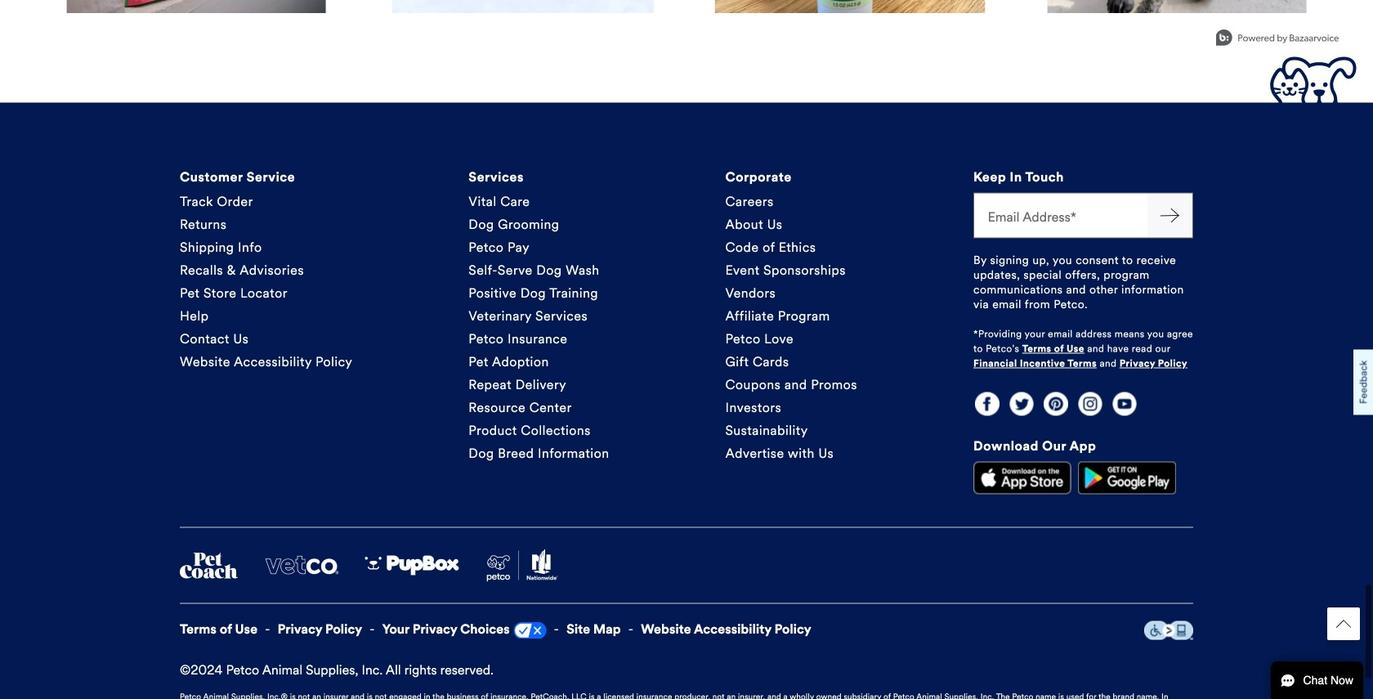 Task type: locate. For each thing, give the bounding box(es) containing it.
list
[[33, 0, 1341, 17]]

region
[[0, 0, 1374, 54]]

None email field
[[974, 193, 1148, 238]]



Task type: describe. For each thing, give the bounding box(es) containing it.
submit email address image
[[1161, 206, 1180, 225]]

scroll to top image
[[1337, 616, 1352, 631]]

your privacy choices icon image
[[514, 622, 547, 639]]



Task type: vqa. For each thing, say whether or not it's contained in the screenshot.
Your Privacy Choices Icon
yes



